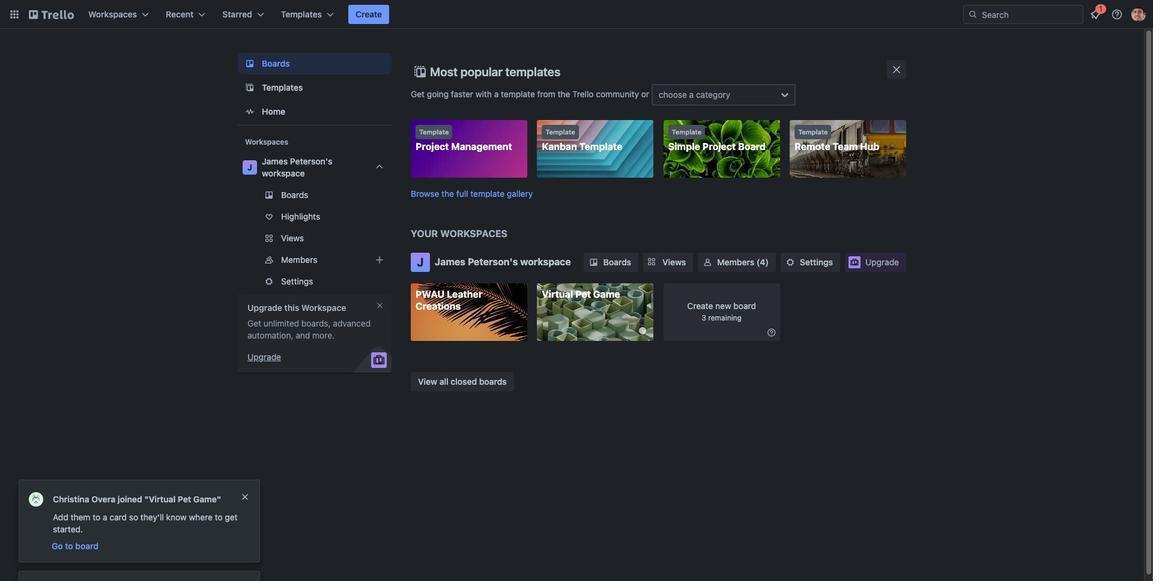 Task type: describe. For each thing, give the bounding box(es) containing it.
dismiss flag image
[[240, 493, 250, 502]]

"virtual
[[144, 494, 176, 505]]

where
[[189, 512, 213, 523]]

remote
[[795, 141, 831, 152]]

view all closed boards button
[[411, 372, 514, 392]]

a inside "add them to a card so they'll know where to get started."
[[103, 512, 107, 523]]

0 vertical spatial views link
[[238, 229, 392, 248]]

0 horizontal spatial settings link
[[238, 272, 404, 291]]

view
[[418, 377, 437, 387]]

2 sm image from the left
[[702, 256, 714, 268]]

template right kanban
[[580, 141, 623, 152]]

virtual
[[542, 289, 573, 299]]

recent button
[[159, 5, 213, 24]]

forward image
[[389, 253, 404, 267]]

get inside upgrade this workspace get unlimited boards, advanced automation, and more.
[[248, 318, 261, 329]]

create new board 3 remaining
[[688, 301, 756, 322]]

create for create new board 3 remaining
[[688, 301, 713, 311]]

workspace
[[302, 303, 346, 313]]

advanced
[[333, 318, 371, 329]]

views for rightmost views 'link'
[[663, 257, 686, 267]]

your
[[411, 228, 438, 239]]

go to board link
[[52, 541, 98, 553]]

pwau leather creations link
[[411, 283, 527, 341]]

1 vertical spatial template
[[471, 188, 505, 199]]

workspace inside james peterson's workspace
[[262, 168, 305, 178]]

trello
[[573, 89, 594, 99]]

1 notification image
[[1089, 7, 1103, 22]]

home image
[[243, 105, 257, 119]]

project inside template project management
[[416, 141, 449, 152]]

templates link
[[238, 77, 392, 99]]

3
[[702, 313, 707, 322]]

james peterson (jamespeterson93) image
[[1132, 7, 1146, 22]]

settings for the top settings link
[[800, 257, 833, 267]]

choose a category
[[659, 90, 731, 100]]

automation,
[[248, 330, 294, 341]]

starred button
[[215, 5, 271, 24]]

templates button
[[274, 5, 341, 24]]

this
[[284, 303, 299, 313]]

0 horizontal spatial j
[[247, 162, 252, 172]]

(4)
[[757, 257, 769, 267]]

boards for views
[[603, 257, 631, 267]]

0 vertical spatial the
[[558, 89, 570, 99]]

browse
[[411, 188, 439, 199]]

board image
[[243, 56, 257, 71]]

them
[[71, 512, 90, 523]]

team
[[833, 141, 858, 152]]

boards for highlights
[[281, 190, 308, 200]]

template board image
[[243, 81, 257, 95]]

1 horizontal spatial a
[[494, 89, 499, 99]]

0 horizontal spatial james peterson's workspace
[[262, 156, 333, 178]]

remaining
[[709, 313, 742, 322]]

template for simple
[[672, 128, 702, 136]]

1 vertical spatial peterson's
[[468, 256, 518, 267]]

pwau
[[416, 289, 445, 299]]

browse the full template gallery link
[[411, 188, 533, 199]]

board for go to board
[[75, 541, 98, 552]]

alert containing christina overa joined "virtual pet game"
[[19, 481, 260, 562]]

add
[[53, 512, 68, 523]]

1 horizontal spatial views link
[[643, 253, 694, 272]]

and
[[296, 330, 310, 341]]

template kanban template
[[542, 128, 623, 152]]

template for kanban
[[546, 128, 575, 136]]

your workspaces
[[411, 228, 508, 239]]

full
[[456, 188, 468, 199]]

boards link for highlights
[[238, 186, 392, 205]]

workspaces inside dropdown button
[[88, 9, 137, 19]]

0 vertical spatial settings link
[[781, 253, 841, 272]]

highlights link
[[238, 207, 392, 226]]

2 horizontal spatial to
[[215, 512, 223, 523]]

highlights
[[281, 211, 320, 222]]

board for create new board 3 remaining
[[734, 301, 756, 311]]

more.
[[313, 330, 335, 341]]

pwau leather creations
[[416, 289, 483, 312]]

0 vertical spatial sm image
[[785, 256, 797, 268]]

card
[[110, 512, 127, 523]]

add image
[[372, 253, 387, 267]]

game"
[[193, 494, 221, 505]]

virtual pet game
[[542, 289, 620, 299]]

closed
[[451, 377, 477, 387]]

to inside go to board link
[[65, 541, 73, 552]]

choose
[[659, 90, 687, 100]]

browse the full template gallery
[[411, 188, 533, 199]]

all
[[440, 377, 449, 387]]

1 vertical spatial templates
[[262, 82, 303, 93]]

2 alert from the top
[[19, 572, 260, 582]]

members for members
[[281, 255, 318, 265]]

get
[[225, 512, 238, 523]]

most popular templates
[[430, 65, 561, 79]]

create for create
[[356, 9, 382, 19]]

or
[[641, 89, 649, 99]]

peterson's inside james peterson's workspace
[[290, 156, 333, 166]]

project inside the template simple project board
[[703, 141, 736, 152]]

Search field
[[978, 5, 1083, 23]]

members link
[[238, 251, 404, 270]]

virtual pet game link
[[537, 283, 654, 341]]

views for top views 'link'
[[281, 233, 304, 243]]

1 horizontal spatial get
[[411, 89, 425, 99]]

create button
[[348, 5, 389, 24]]

get going faster with a template from the trello community or
[[411, 89, 652, 99]]

1 vertical spatial workspaces
[[245, 138, 288, 147]]

going
[[427, 89, 449, 99]]

0 vertical spatial boards link
[[238, 53, 392, 74]]

christina overa joined "virtual pet game"
[[53, 494, 221, 505]]

workspaces
[[440, 228, 508, 239]]

0 vertical spatial template
[[501, 89, 535, 99]]

template simple project board
[[669, 128, 766, 152]]

from
[[537, 89, 556, 99]]

home
[[262, 106, 285, 117]]



Task type: locate. For each thing, give the bounding box(es) containing it.
unlimited
[[264, 318, 299, 329]]

creations
[[416, 301, 461, 312]]

sm image up the virtual pet game
[[588, 256, 600, 268]]

2 vertical spatial boards link
[[584, 253, 639, 272]]

1 horizontal spatial james peterson's workspace
[[435, 256, 571, 267]]

community
[[596, 89, 639, 99]]

1 alert from the top
[[19, 481, 260, 562]]

workspaces
[[88, 9, 137, 19], [245, 138, 288, 147]]

started.
[[53, 524, 83, 535]]

so
[[129, 512, 138, 523]]

a right with at the left of the page
[[494, 89, 499, 99]]

1 horizontal spatial the
[[558, 89, 570, 99]]

board
[[738, 141, 766, 152]]

james peterson's workspace
[[262, 156, 333, 178], [435, 256, 571, 267]]

1 vertical spatial james
[[435, 256, 466, 267]]

0 vertical spatial settings
[[800, 257, 833, 267]]

settings
[[800, 257, 833, 267], [281, 276, 313, 287]]

hub
[[860, 141, 880, 152]]

1 horizontal spatial to
[[93, 512, 100, 523]]

james peterson's workspace up highlights
[[262, 156, 333, 178]]

board right new
[[734, 301, 756, 311]]

the right from
[[558, 89, 570, 99]]

to left get
[[215, 512, 223, 523]]

templates right starred dropdown button at the left top of page
[[281, 9, 322, 19]]

1 vertical spatial boards
[[281, 190, 308, 200]]

0 vertical spatial pet
[[576, 289, 591, 299]]

boards link
[[238, 53, 392, 74], [238, 186, 392, 205], [584, 253, 639, 272]]

boards
[[479, 377, 507, 387]]

1 horizontal spatial views
[[663, 257, 686, 267]]

simple
[[669, 141, 700, 152]]

boards link up templates link
[[238, 53, 392, 74]]

templates
[[281, 9, 322, 19], [262, 82, 303, 93]]

settings link right the (4)
[[781, 253, 841, 272]]

0 horizontal spatial pet
[[178, 494, 191, 505]]

1 horizontal spatial peterson's
[[468, 256, 518, 267]]

1 vertical spatial get
[[248, 318, 261, 329]]

template inside template project management
[[419, 128, 449, 136]]

back to home image
[[29, 5, 74, 24]]

1 project from the left
[[416, 141, 449, 152]]

kanban
[[542, 141, 577, 152]]

pet
[[576, 289, 591, 299], [178, 494, 191, 505]]

peterson's
[[290, 156, 333, 166], [468, 256, 518, 267]]

2 vertical spatial boards
[[603, 257, 631, 267]]

james down home
[[262, 156, 288, 166]]

template
[[419, 128, 449, 136], [546, 128, 575, 136], [672, 128, 702, 136], [799, 128, 828, 136], [580, 141, 623, 152]]

template for project
[[419, 128, 449, 136]]

0 vertical spatial boards
[[262, 58, 290, 68]]

2 project from the left
[[703, 141, 736, 152]]

james inside james peterson's workspace
[[262, 156, 288, 166]]

boards up highlights
[[281, 190, 308, 200]]

1 horizontal spatial james
[[435, 256, 466, 267]]

1 horizontal spatial members
[[718, 257, 755, 267]]

christina
[[53, 494, 89, 505]]

template remote team hub
[[795, 128, 880, 152]]

0 horizontal spatial upgrade button
[[248, 351, 281, 363]]

1 vertical spatial create
[[688, 301, 713, 311]]

j down home image
[[247, 162, 252, 172]]

faster
[[451, 89, 473, 99]]

sm image
[[588, 256, 600, 268], [702, 256, 714, 268]]

members for members (4)
[[718, 257, 755, 267]]

there is new activity on this board. image
[[639, 327, 647, 334]]

1 horizontal spatial pet
[[576, 289, 591, 299]]

project left board
[[703, 141, 736, 152]]

settings link
[[781, 253, 841, 272], [238, 272, 404, 291]]

to
[[93, 512, 100, 523], [215, 512, 223, 523], [65, 541, 73, 552]]

1 sm image from the left
[[588, 256, 600, 268]]

leather
[[447, 289, 483, 299]]

template up kanban
[[546, 128, 575, 136]]

upgrade inside upgrade this workspace get unlimited boards, advanced automation, and more.
[[248, 303, 282, 313]]

1 vertical spatial views link
[[643, 253, 694, 272]]

0 vertical spatial j
[[247, 162, 252, 172]]

0 horizontal spatial board
[[75, 541, 98, 552]]

view all closed boards
[[418, 377, 507, 387]]

board
[[734, 301, 756, 311], [75, 541, 98, 552]]

j
[[247, 162, 252, 172], [417, 255, 424, 269]]

james peterson's workspace down the workspaces
[[435, 256, 571, 267]]

1 horizontal spatial create
[[688, 301, 713, 311]]

0 horizontal spatial sm image
[[766, 327, 778, 339]]

0 horizontal spatial members
[[281, 255, 318, 265]]

peterson's down the workspaces
[[468, 256, 518, 267]]

0 vertical spatial workspaces
[[88, 9, 137, 19]]

template up remote
[[799, 128, 828, 136]]

0 horizontal spatial views link
[[238, 229, 392, 248]]

search image
[[968, 10, 978, 19]]

0 horizontal spatial james
[[262, 156, 288, 166]]

upgrade
[[866, 257, 899, 267], [248, 303, 282, 313], [248, 352, 281, 362]]

project up browse
[[416, 141, 449, 152]]

0 horizontal spatial project
[[416, 141, 449, 152]]

1 horizontal spatial sm image
[[785, 256, 797, 268]]

1 vertical spatial settings link
[[238, 272, 404, 291]]

most
[[430, 65, 458, 79]]

0 horizontal spatial create
[[356, 9, 382, 19]]

game
[[593, 289, 620, 299]]

joined
[[118, 494, 142, 505]]

the left full
[[442, 188, 454, 199]]

1 horizontal spatial project
[[703, 141, 736, 152]]

1 horizontal spatial settings
[[800, 257, 833, 267]]

james down your workspaces
[[435, 256, 466, 267]]

create
[[356, 9, 382, 19], [688, 301, 713, 311]]

1 horizontal spatial workspace
[[520, 256, 571, 267]]

members
[[281, 255, 318, 265], [718, 257, 755, 267]]

0 horizontal spatial workspaces
[[88, 9, 137, 19]]

0 vertical spatial workspace
[[262, 168, 305, 178]]

1 vertical spatial upgrade
[[248, 303, 282, 313]]

create inside button
[[356, 9, 382, 19]]

alert
[[19, 481, 260, 562], [19, 572, 260, 582]]

workspace up highlights
[[262, 168, 305, 178]]

j right forward image
[[417, 255, 424, 269]]

get left the going
[[411, 89, 425, 99]]

template inside the template simple project board
[[672, 128, 702, 136]]

sm image left members (4)
[[702, 256, 714, 268]]

settings link down "members" link
[[238, 272, 404, 291]]

0 horizontal spatial settings
[[281, 276, 313, 287]]

0 horizontal spatial the
[[442, 188, 454, 199]]

go to board
[[52, 541, 98, 552]]

0 horizontal spatial views
[[281, 233, 304, 243]]

workspace up virtual at the left of the page
[[520, 256, 571, 267]]

upgrade this workspace get unlimited boards, advanced automation, and more.
[[248, 303, 371, 341]]

1 vertical spatial views
[[663, 257, 686, 267]]

views link
[[238, 229, 392, 248], [643, 253, 694, 272]]

james
[[262, 156, 288, 166], [435, 256, 466, 267]]

category
[[696, 90, 731, 100]]

1 vertical spatial the
[[442, 188, 454, 199]]

open information menu image
[[1111, 8, 1123, 20]]

with
[[476, 89, 492, 99]]

0 vertical spatial upgrade
[[866, 257, 899, 267]]

pet up know
[[178, 494, 191, 505]]

members down highlights
[[281, 255, 318, 265]]

management
[[451, 141, 512, 152]]

boards link up game
[[584, 253, 639, 272]]

recent
[[166, 9, 194, 19]]

1 horizontal spatial j
[[417, 255, 424, 269]]

get
[[411, 89, 425, 99], [248, 318, 261, 329]]

1 vertical spatial upgrade button
[[248, 351, 281, 363]]

1 horizontal spatial workspaces
[[245, 138, 288, 147]]

members (4)
[[718, 257, 769, 267]]

workspaces button
[[81, 5, 156, 24]]

starred
[[222, 9, 252, 19]]

0 vertical spatial templates
[[281, 9, 322, 19]]

1 horizontal spatial sm image
[[702, 256, 714, 268]]

views
[[281, 233, 304, 243], [663, 257, 686, 267]]

2 horizontal spatial a
[[689, 90, 694, 100]]

template up 'simple'
[[672, 128, 702, 136]]

to right go
[[65, 541, 73, 552]]

0 vertical spatial peterson's
[[290, 156, 333, 166]]

members left the (4)
[[718, 257, 755, 267]]

sm image
[[785, 256, 797, 268], [766, 327, 778, 339]]

boards right board icon
[[262, 58, 290, 68]]

0 vertical spatial views
[[281, 233, 304, 243]]

boards up game
[[603, 257, 631, 267]]

1 vertical spatial alert
[[19, 572, 260, 582]]

gallery
[[507, 188, 533, 199]]

they'll
[[141, 512, 164, 523]]

boards,
[[302, 318, 331, 329]]

boards
[[262, 58, 290, 68], [281, 190, 308, 200], [603, 257, 631, 267]]

0 vertical spatial james peterson's workspace
[[262, 156, 333, 178]]

template for remote
[[799, 128, 828, 136]]

2 vertical spatial upgrade
[[248, 352, 281, 362]]

0 horizontal spatial a
[[103, 512, 107, 523]]

upgrade button
[[845, 253, 907, 272], [248, 351, 281, 363]]

0 horizontal spatial sm image
[[588, 256, 600, 268]]

workspace
[[262, 168, 305, 178], [520, 256, 571, 267]]

templates inside dropdown button
[[281, 9, 322, 19]]

know
[[166, 512, 187, 523]]

0 vertical spatial board
[[734, 301, 756, 311]]

board inside create new board 3 remaining
[[734, 301, 756, 311]]

get up automation,
[[248, 318, 261, 329]]

a left card
[[103, 512, 107, 523]]

1 vertical spatial j
[[417, 255, 424, 269]]

0 vertical spatial get
[[411, 89, 425, 99]]

1 vertical spatial sm image
[[766, 327, 778, 339]]

1 horizontal spatial upgrade button
[[845, 253, 907, 272]]

a right the choose
[[689, 90, 694, 100]]

template inside template remote team hub
[[799, 128, 828, 136]]

0 vertical spatial create
[[356, 9, 382, 19]]

create inside create new board 3 remaining
[[688, 301, 713, 311]]

1 vertical spatial settings
[[281, 276, 313, 287]]

1 vertical spatial workspace
[[520, 256, 571, 267]]

0 vertical spatial upgrade button
[[845, 253, 907, 272]]

overa
[[92, 494, 115, 505]]

templates up home
[[262, 82, 303, 93]]

0 vertical spatial alert
[[19, 481, 260, 562]]

to right 'them'
[[93, 512, 100, 523]]

primary element
[[0, 0, 1154, 29]]

1 horizontal spatial settings link
[[781, 253, 841, 272]]

1 vertical spatial pet
[[178, 494, 191, 505]]

template down templates
[[501, 89, 535, 99]]

template down the going
[[419, 128, 449, 136]]

templates
[[506, 65, 561, 79]]

go
[[52, 541, 63, 552]]

board down the started.
[[75, 541, 98, 552]]

0 horizontal spatial to
[[65, 541, 73, 552]]

boards link for views
[[584, 253, 639, 272]]

peterson's down home link
[[290, 156, 333, 166]]

settings right the (4)
[[800, 257, 833, 267]]

pet left game
[[576, 289, 591, 299]]

settings up this
[[281, 276, 313, 287]]

0 horizontal spatial get
[[248, 318, 261, 329]]

template project management
[[416, 128, 512, 152]]

boards link up highlights link
[[238, 186, 392, 205]]

settings for settings link to the left
[[281, 276, 313, 287]]

1 horizontal spatial board
[[734, 301, 756, 311]]

1 vertical spatial boards link
[[238, 186, 392, 205]]

1 vertical spatial james peterson's workspace
[[435, 256, 571, 267]]

popular
[[461, 65, 503, 79]]

0 horizontal spatial workspace
[[262, 168, 305, 178]]

new
[[716, 301, 732, 311]]

home link
[[238, 101, 392, 123]]

0 horizontal spatial peterson's
[[290, 156, 333, 166]]

0 vertical spatial james
[[262, 156, 288, 166]]

forward image
[[389, 275, 404, 289]]

add them to a card so they'll know where to get started.
[[53, 512, 238, 535]]

template right full
[[471, 188, 505, 199]]

1 vertical spatial board
[[75, 541, 98, 552]]

the
[[558, 89, 570, 99], [442, 188, 454, 199]]



Task type: vqa. For each thing, say whether or not it's contained in the screenshot.
the bottom Boards
yes



